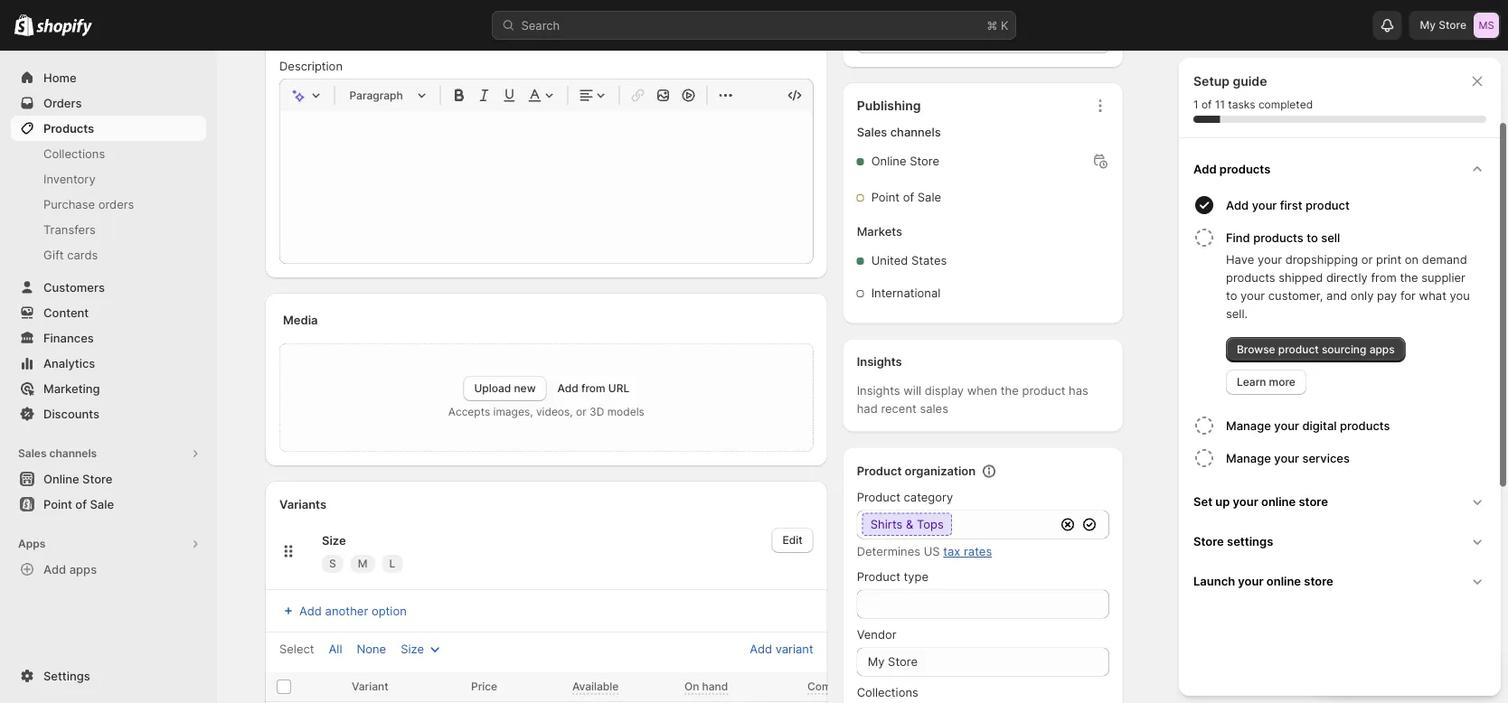 Task type: locate. For each thing, give the bounding box(es) containing it.
home
[[43, 71, 77, 85]]

product category
[[857, 491, 954, 505]]

orders link
[[11, 90, 206, 116]]

the right "when"
[[1001, 384, 1019, 398]]

0 horizontal spatial the
[[1001, 384, 1019, 398]]

sale inside "link"
[[90, 498, 114, 512]]

add down 1
[[1194, 162, 1217, 176]]

2 vertical spatial of
[[75, 498, 87, 512]]

store inside online store link
[[82, 472, 113, 486]]

manage down learn
[[1227, 419, 1272, 433]]

1 vertical spatial online store
[[43, 472, 113, 486]]

0 vertical spatial of
[[1202, 98, 1213, 111]]

0 horizontal spatial point
[[43, 498, 72, 512]]

browse product sourcing apps link
[[1227, 337, 1406, 363]]

1 vertical spatial insights
[[857, 384, 901, 398]]

0 horizontal spatial online
[[43, 472, 79, 486]]

the inside have your dropshipping or print on demand products shipped directly from the supplier to your customer, and only pay for what you sell.
[[1401, 270, 1419, 284]]

find products to sell element
[[1190, 251, 1494, 395]]

1 vertical spatial or
[[576, 406, 587, 419]]

online store down publishing
[[872, 154, 940, 168]]

store down sales channels button
[[82, 472, 113, 486]]

1 vertical spatial the
[[1001, 384, 1019, 398]]

size right none
[[401, 642, 424, 656]]

your up manage your services at the bottom
[[1275, 419, 1300, 433]]

product down determines
[[857, 570, 901, 584]]

1 product from the top
[[857, 465, 902, 479]]

1 horizontal spatial sales channels
[[857, 125, 941, 139]]

united
[[872, 254, 908, 268]]

or for 3d
[[576, 406, 587, 419]]

1 vertical spatial point
[[43, 498, 72, 512]]

your
[[1253, 198, 1278, 212], [1258, 252, 1283, 266], [1241, 289, 1266, 303], [1275, 419, 1300, 433], [1275, 451, 1300, 465], [1233, 495, 1259, 509], [1239, 574, 1264, 588]]

browse
[[1237, 343, 1276, 356]]

all
[[329, 642, 342, 656]]

0 horizontal spatial size
[[322, 534, 346, 548]]

0 vertical spatial to
[[1307, 231, 1319, 245]]

0 horizontal spatial channels
[[49, 447, 97, 460]]

1 manage from the top
[[1227, 419, 1272, 433]]

point of sale button
[[0, 492, 217, 517]]

0 horizontal spatial sales
[[18, 447, 47, 460]]

1 horizontal spatial online
[[872, 154, 907, 168]]

setup
[[1194, 74, 1230, 89]]

the up for
[[1401, 270, 1419, 284]]

learn more
[[1237, 376, 1296, 389]]

sales channels down discounts
[[18, 447, 97, 460]]

new
[[514, 382, 536, 395]]

1 vertical spatial manage
[[1227, 451, 1272, 465]]

1 vertical spatial sale
[[90, 498, 114, 512]]

of
[[1202, 98, 1213, 111], [903, 190, 915, 204], [75, 498, 87, 512]]

1 horizontal spatial the
[[1401, 270, 1419, 284]]

product left has
[[1023, 384, 1066, 398]]

0 horizontal spatial point of sale
[[43, 498, 114, 512]]

1 horizontal spatial to
[[1307, 231, 1319, 245]]

setup guide dialog
[[1180, 58, 1502, 697]]

marketing link
[[11, 376, 206, 402]]

store down services in the right of the page
[[1299, 495, 1329, 509]]

0 horizontal spatial sale
[[90, 498, 114, 512]]

channels down publishing
[[891, 125, 941, 139]]

add for add apps
[[43, 563, 66, 577]]

discounts link
[[11, 402, 206, 427]]

will
[[904, 384, 922, 398]]

or left print
[[1362, 252, 1373, 266]]

2 horizontal spatial of
[[1202, 98, 1213, 111]]

online down manage your services at the bottom
[[1262, 495, 1296, 509]]

accepts images, videos, or 3d models
[[449, 406, 645, 419]]

your left first
[[1253, 198, 1278, 212]]

point of sale down online store button
[[43, 498, 114, 512]]

to inside button
[[1307, 231, 1319, 245]]

0 vertical spatial product
[[857, 465, 902, 479]]

united states
[[872, 254, 947, 268]]

apps down apps button
[[69, 563, 97, 577]]

customers link
[[11, 275, 206, 300]]

display
[[925, 384, 964, 398]]

url
[[609, 382, 630, 395]]

store settings button
[[1187, 522, 1494, 562]]

had
[[857, 402, 878, 416]]

1 vertical spatial sales channels
[[18, 447, 97, 460]]

channels
[[891, 125, 941, 139], [49, 447, 97, 460]]

to up sell.
[[1227, 289, 1238, 303]]

1 vertical spatial apps
[[69, 563, 97, 577]]

markets
[[857, 225, 903, 239]]

of right 1
[[1202, 98, 1213, 111]]

sales channels down publishing
[[857, 125, 941, 139]]

tax rates link
[[944, 545, 992, 559]]

products down add your first product
[[1254, 231, 1304, 245]]

add for add your first product
[[1227, 198, 1249, 212]]

your inside button
[[1253, 198, 1278, 212]]

1 horizontal spatial apps
[[1370, 343, 1396, 356]]

services
[[1303, 451, 1350, 465]]

your for online
[[1239, 574, 1264, 588]]

2 vertical spatial product
[[1023, 384, 1066, 398]]

sell.
[[1227, 307, 1248, 321]]

purchase
[[43, 197, 95, 211]]

1 horizontal spatial shopify image
[[36, 19, 92, 37]]

manage your digital products
[[1227, 419, 1391, 433]]

apps right the sourcing
[[1370, 343, 1396, 356]]

2 insights from the top
[[857, 384, 901, 398]]

to inside have your dropshipping or print on demand products shipped directly from the supplier to your customer, and only pay for what you sell.
[[1227, 289, 1238, 303]]

search
[[521, 18, 560, 32]]

0 vertical spatial manage
[[1227, 419, 1272, 433]]

the
[[1401, 270, 1419, 284], [1001, 384, 1019, 398]]

online store down sales channels button
[[43, 472, 113, 486]]

media
[[283, 313, 318, 327]]

products up manage your services button
[[1341, 419, 1391, 433]]

hand
[[702, 681, 728, 694]]

add up videos,
[[558, 382, 579, 395]]

shopify image
[[14, 14, 34, 36], [36, 19, 92, 37]]

2 vertical spatial product
[[857, 570, 901, 584]]

sale down online store link
[[90, 498, 114, 512]]

images,
[[493, 406, 533, 419]]

settings
[[1228, 535, 1274, 549]]

your right "up"
[[1233, 495, 1259, 509]]

0 vertical spatial online
[[872, 154, 907, 168]]

collections up the 'inventory'
[[43, 147, 105, 161]]

1 vertical spatial product
[[1279, 343, 1320, 356]]

of inside setup guide dialog
[[1202, 98, 1213, 111]]

apps inside find products to sell element
[[1370, 343, 1396, 356]]

0 vertical spatial channels
[[891, 125, 941, 139]]

0 horizontal spatial or
[[576, 406, 587, 419]]

mark manage your digital products as done image
[[1194, 415, 1216, 437]]

3 product from the top
[[857, 570, 901, 584]]

1 vertical spatial point of sale
[[43, 498, 114, 512]]

0 horizontal spatial to
[[1227, 289, 1238, 303]]

find products to sell
[[1227, 231, 1341, 245]]

point of sale
[[872, 190, 942, 204], [43, 498, 114, 512]]

1 horizontal spatial size
[[401, 642, 424, 656]]

2 manage from the top
[[1227, 451, 1272, 465]]

online store
[[872, 154, 940, 168], [43, 472, 113, 486]]

0 horizontal spatial apps
[[69, 563, 97, 577]]

or left the 3d
[[576, 406, 587, 419]]

store up launch
[[1194, 535, 1225, 549]]

completed
[[1259, 98, 1314, 111]]

models
[[608, 406, 645, 419]]

settings link
[[11, 664, 206, 689]]

0 horizontal spatial from
[[582, 382, 606, 395]]

0 vertical spatial point
[[872, 190, 900, 204]]

0 vertical spatial apps
[[1370, 343, 1396, 356]]

online inside button
[[43, 472, 79, 486]]

1 vertical spatial product
[[857, 491, 901, 505]]

or for print
[[1362, 252, 1373, 266]]

insights
[[857, 355, 903, 369], [857, 384, 901, 398]]

add down apps at the bottom of the page
[[43, 563, 66, 577]]

online down sales channels button
[[43, 472, 79, 486]]

0 vertical spatial from
[[1372, 270, 1397, 284]]

1 horizontal spatial or
[[1362, 252, 1373, 266]]

sales inside button
[[18, 447, 47, 460]]

0 vertical spatial online store
[[872, 154, 940, 168]]

sales down publishing
[[857, 125, 888, 139]]

customer,
[[1269, 289, 1324, 303]]

product down product organization
[[857, 491, 901, 505]]

apps
[[1370, 343, 1396, 356], [69, 563, 97, 577]]

add inside "button"
[[1194, 162, 1217, 176]]

sale up states
[[918, 190, 942, 204]]

has
[[1069, 384, 1089, 398]]

store inside store settings button
[[1194, 535, 1225, 549]]

0 vertical spatial store
[[1299, 495, 1329, 509]]

0 vertical spatial insights
[[857, 355, 903, 369]]

1 vertical spatial to
[[1227, 289, 1238, 303]]

your down manage your digital products
[[1275, 451, 1300, 465]]

point up apps at the bottom of the page
[[43, 498, 72, 512]]

manage your services
[[1227, 451, 1350, 465]]

add apps button
[[11, 557, 206, 583]]

products up add your first product
[[1220, 162, 1271, 176]]

inventory link
[[11, 166, 206, 192]]

setup guide
[[1194, 74, 1268, 89]]

online down settings
[[1267, 574, 1302, 588]]

your up sell.
[[1241, 289, 1266, 303]]

products down have on the top of page
[[1227, 270, 1276, 284]]

of down online store button
[[75, 498, 87, 512]]

finances link
[[11, 326, 206, 351]]

first
[[1281, 198, 1303, 212]]

from up the 3d
[[582, 382, 606, 395]]

or inside have your dropshipping or print on demand products shipped directly from the supplier to your customer, and only pay for what you sell.
[[1362, 252, 1373, 266]]

channels down discounts
[[49, 447, 97, 460]]

0 horizontal spatial online store
[[43, 472, 113, 486]]

1 horizontal spatial sale
[[918, 190, 942, 204]]

2 product from the top
[[857, 491, 901, 505]]

1 horizontal spatial of
[[903, 190, 915, 204]]

1 vertical spatial size
[[401, 642, 424, 656]]

apps inside button
[[69, 563, 97, 577]]

collections down vendor
[[857, 686, 919, 700]]

manage
[[1227, 419, 1272, 433], [1227, 451, 1272, 465]]

manage right "mark manage your services as done" image
[[1227, 451, 1272, 465]]

1 vertical spatial from
[[582, 382, 606, 395]]

products inside manage your digital products button
[[1341, 419, 1391, 433]]

1 horizontal spatial from
[[1372, 270, 1397, 284]]

add left another
[[299, 604, 322, 618]]

category
[[904, 491, 954, 505]]

browse product sourcing apps
[[1237, 343, 1396, 356]]

of up united states
[[903, 190, 915, 204]]

product up the product category
[[857, 465, 902, 479]]

product
[[857, 465, 902, 479], [857, 491, 901, 505], [857, 570, 901, 584]]

0 vertical spatial product
[[1306, 198, 1350, 212]]

size up s at bottom
[[322, 534, 346, 548]]

variant
[[776, 642, 814, 656]]

manage inside manage your digital products button
[[1227, 419, 1272, 433]]

1 vertical spatial channels
[[49, 447, 97, 460]]

manage inside manage your services button
[[1227, 451, 1272, 465]]

0 vertical spatial or
[[1362, 252, 1373, 266]]

products inside have your dropshipping or print on demand products shipped directly from the supplier to your customer, and only pay for what you sell.
[[1227, 270, 1276, 284]]

product
[[1306, 198, 1350, 212], [1279, 343, 1320, 356], [1023, 384, 1066, 398]]

online down publishing
[[872, 154, 907, 168]]

your down find products to sell
[[1258, 252, 1283, 266]]

product up sell
[[1306, 198, 1350, 212]]

add left variant
[[750, 642, 773, 656]]

available
[[573, 681, 619, 694]]

1 horizontal spatial collections
[[857, 686, 919, 700]]

recent
[[881, 402, 917, 416]]

accepts
[[449, 406, 490, 419]]

0 horizontal spatial sales channels
[[18, 447, 97, 460]]

what
[[1420, 289, 1447, 303]]

insights inside insights will display when the product has had recent sales
[[857, 384, 901, 398]]

size
[[322, 534, 346, 548], [401, 642, 424, 656]]

collections link
[[11, 141, 206, 166]]

directly
[[1327, 270, 1368, 284]]

1 insights from the top
[[857, 355, 903, 369]]

0 horizontal spatial collections
[[43, 147, 105, 161]]

1 horizontal spatial channels
[[891, 125, 941, 139]]

0 horizontal spatial of
[[75, 498, 87, 512]]

1 vertical spatial collections
[[857, 686, 919, 700]]

edit
[[783, 534, 803, 547]]

none
[[357, 642, 386, 656]]

collections
[[43, 147, 105, 161], [857, 686, 919, 700]]

0 vertical spatial sales
[[857, 125, 888, 139]]

add inside button
[[1227, 198, 1249, 212]]

your for dropshipping
[[1258, 252, 1283, 266]]

product organization
[[857, 465, 976, 479]]

to left sell
[[1307, 231, 1319, 245]]

store down store settings button
[[1305, 574, 1334, 588]]

add apps
[[43, 563, 97, 577]]

vendor
[[857, 628, 897, 642]]

add another option button
[[269, 599, 418, 624]]

add from url button
[[558, 382, 630, 395]]

point of sale up 'markets'
[[872, 190, 942, 204]]

sale
[[918, 190, 942, 204], [90, 498, 114, 512]]

point
[[872, 190, 900, 204], [43, 498, 72, 512]]

sales channels inside button
[[18, 447, 97, 460]]

add from url
[[558, 382, 630, 395]]

1 vertical spatial online
[[43, 472, 79, 486]]

product up more
[[1279, 343, 1320, 356]]

from
[[1372, 270, 1397, 284], [582, 382, 606, 395]]

gift cards
[[43, 248, 98, 262]]

your right launch
[[1239, 574, 1264, 588]]

on
[[1406, 252, 1419, 266]]

1 of 11 tasks completed
[[1194, 98, 1314, 111]]

1 vertical spatial sales
[[18, 447, 47, 460]]

sales
[[920, 402, 949, 416]]

set
[[1194, 495, 1213, 509]]

from inside have your dropshipping or print on demand products shipped directly from the supplier to your customer, and only pay for what you sell.
[[1372, 270, 1397, 284]]

products
[[43, 121, 94, 135]]

0 vertical spatial point of sale
[[872, 190, 942, 204]]

add up find
[[1227, 198, 1249, 212]]

store down publishing
[[910, 154, 940, 168]]

variants
[[280, 498, 327, 512]]

sales down discounts
[[18, 447, 47, 460]]

from up pay
[[1372, 270, 1397, 284]]

products
[[1220, 162, 1271, 176], [1254, 231, 1304, 245], [1227, 270, 1276, 284], [1341, 419, 1391, 433]]

0 horizontal spatial shopify image
[[14, 14, 34, 36]]

point up 'markets'
[[872, 190, 900, 204]]

0 vertical spatial the
[[1401, 270, 1419, 284]]



Task type: describe. For each thing, give the bounding box(es) containing it.
marketing
[[43, 382, 100, 396]]

inventory
[[43, 172, 96, 186]]

⌘
[[987, 18, 998, 32]]

Vendor text field
[[857, 648, 1110, 677]]

store right my
[[1439, 19, 1467, 32]]

Product category text field
[[857, 511, 1056, 540]]

digital
[[1303, 419, 1337, 433]]

online store link
[[11, 467, 206, 492]]

rates
[[964, 545, 992, 559]]

learn more link
[[1227, 370, 1307, 395]]

on
[[685, 681, 700, 694]]

none button
[[346, 637, 397, 662]]

1 horizontal spatial sales
[[857, 125, 888, 139]]

determines
[[857, 545, 921, 559]]

content link
[[11, 300, 206, 326]]

more
[[1270, 376, 1296, 389]]

videos,
[[536, 406, 573, 419]]

product inside insights will display when the product has had recent sales
[[1023, 384, 1066, 398]]

add for add from url
[[558, 382, 579, 395]]

my
[[1421, 19, 1437, 32]]

channels inside button
[[49, 447, 97, 460]]

description
[[280, 59, 343, 73]]

on hand
[[685, 681, 728, 694]]

insights for insights
[[857, 355, 903, 369]]

products inside find products to sell button
[[1254, 231, 1304, 245]]

add variant
[[750, 642, 814, 656]]

upload
[[474, 382, 511, 395]]

add for add products
[[1194, 162, 1217, 176]]

determines us tax rates
[[857, 545, 992, 559]]

the inside insights will display when the product has had recent sales
[[1001, 384, 1019, 398]]

add for add variant
[[750, 642, 773, 656]]

0 vertical spatial online
[[1262, 495, 1296, 509]]

1 vertical spatial of
[[903, 190, 915, 204]]

launch your online store
[[1194, 574, 1334, 588]]

sell
[[1322, 231, 1341, 245]]

Product type text field
[[857, 590, 1110, 619]]

point of sale inside point of sale "link"
[[43, 498, 114, 512]]

of inside "link"
[[75, 498, 87, 512]]

set up your online store
[[1194, 495, 1329, 509]]

insights for insights will display when the product has had recent sales
[[857, 384, 901, 398]]

3d
[[590, 406, 605, 419]]

my store image
[[1474, 13, 1500, 38]]

1 vertical spatial store
[[1305, 574, 1334, 588]]

for
[[1401, 289, 1417, 303]]

gift
[[43, 248, 64, 262]]

m
[[358, 558, 368, 571]]

purchase orders
[[43, 197, 134, 211]]

price
[[471, 681, 498, 694]]

content
[[43, 306, 89, 320]]

1 horizontal spatial point
[[872, 190, 900, 204]]

1 horizontal spatial point of sale
[[872, 190, 942, 204]]

all button
[[318, 637, 353, 662]]

find products to sell button
[[1227, 222, 1494, 251]]

product for product type
[[857, 570, 901, 584]]

transfers link
[[11, 217, 206, 242]]

you
[[1451, 289, 1471, 303]]

tax
[[944, 545, 961, 559]]

international
[[872, 286, 941, 300]]

apps
[[18, 538, 45, 551]]

store settings
[[1194, 535, 1274, 549]]

add for add another option
[[299, 604, 322, 618]]

committed
[[808, 681, 865, 694]]

mark find products to sell as done image
[[1194, 227, 1216, 249]]

k
[[1001, 18, 1009, 32]]

1 horizontal spatial online store
[[872, 154, 940, 168]]

your for services
[[1275, 451, 1300, 465]]

product inside button
[[1306, 198, 1350, 212]]

add your first product
[[1227, 198, 1350, 212]]

add your first product button
[[1227, 189, 1494, 222]]

orders
[[98, 197, 134, 211]]

edit button
[[772, 528, 814, 554]]

point of sale link
[[11, 492, 206, 517]]

home link
[[11, 65, 206, 90]]

us
[[924, 545, 940, 559]]

shipped
[[1279, 270, 1324, 284]]

product type
[[857, 570, 929, 584]]

analytics
[[43, 356, 95, 370]]

purchase orders link
[[11, 192, 206, 217]]

add products button
[[1187, 149, 1494, 189]]

demand
[[1423, 252, 1468, 266]]

manage for manage your services
[[1227, 451, 1272, 465]]

product for product organization
[[857, 465, 902, 479]]

learn
[[1237, 376, 1267, 389]]

upload new button
[[464, 376, 547, 402]]

customers
[[43, 280, 105, 294]]

insights will display when the product has had recent sales
[[857, 384, 1089, 416]]

add products
[[1194, 162, 1271, 176]]

your for digital
[[1275, 419, 1300, 433]]

0 vertical spatial sales channels
[[857, 125, 941, 139]]

size button
[[390, 637, 455, 662]]

sourcing
[[1322, 343, 1367, 356]]

l
[[389, 558, 396, 571]]

find
[[1227, 231, 1251, 245]]

transfers
[[43, 223, 96, 237]]

orders
[[43, 96, 82, 110]]

1 vertical spatial online
[[1267, 574, 1302, 588]]

manage for manage your digital products
[[1227, 419, 1272, 433]]

pay
[[1378, 289, 1398, 303]]

⌘ k
[[987, 18, 1009, 32]]

product for product category
[[857, 491, 901, 505]]

point inside "link"
[[43, 498, 72, 512]]

products inside add products "button"
[[1220, 162, 1271, 176]]

size inside size dropdown button
[[401, 642, 424, 656]]

discounts
[[43, 407, 99, 421]]

status
[[857, 1, 894, 15]]

your for first
[[1253, 198, 1278, 212]]

mark manage your services as done image
[[1194, 448, 1216, 469]]

0 vertical spatial sale
[[918, 190, 942, 204]]

up
[[1216, 495, 1231, 509]]

online store inside button
[[43, 472, 113, 486]]

0 vertical spatial collections
[[43, 147, 105, 161]]

products link
[[11, 116, 206, 141]]

publishing
[[857, 98, 921, 114]]

0 vertical spatial size
[[322, 534, 346, 548]]



Task type: vqa. For each thing, say whether or not it's contained in the screenshot.
Shop Settings Menu Element
no



